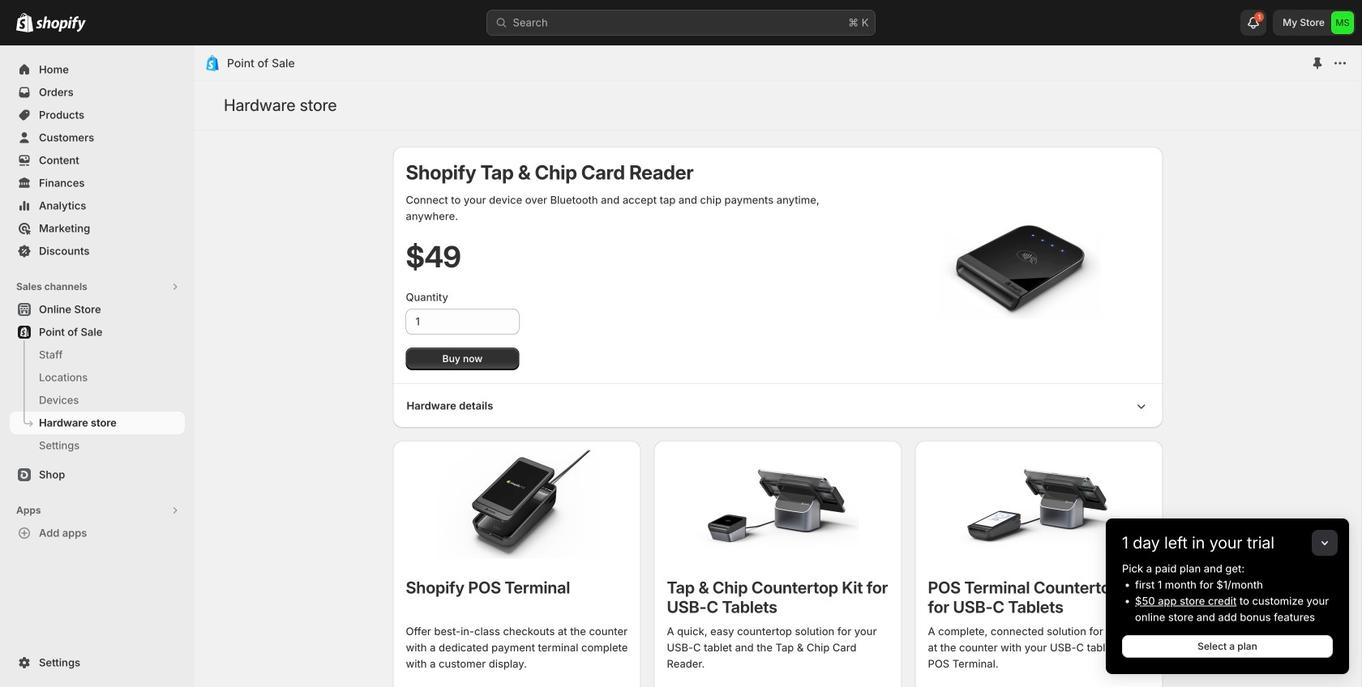 Task type: describe. For each thing, give the bounding box(es) containing it.
icon for point of sale image
[[204, 55, 221, 71]]

shopify image
[[36, 16, 86, 32]]

fullscreen dialog
[[195, 45, 1362, 688]]



Task type: vqa. For each thing, say whether or not it's contained in the screenshot.
left Saturday Element
no



Task type: locate. For each thing, give the bounding box(es) containing it.
my store image
[[1332, 11, 1354, 34]]

shopify image
[[16, 13, 33, 32]]



